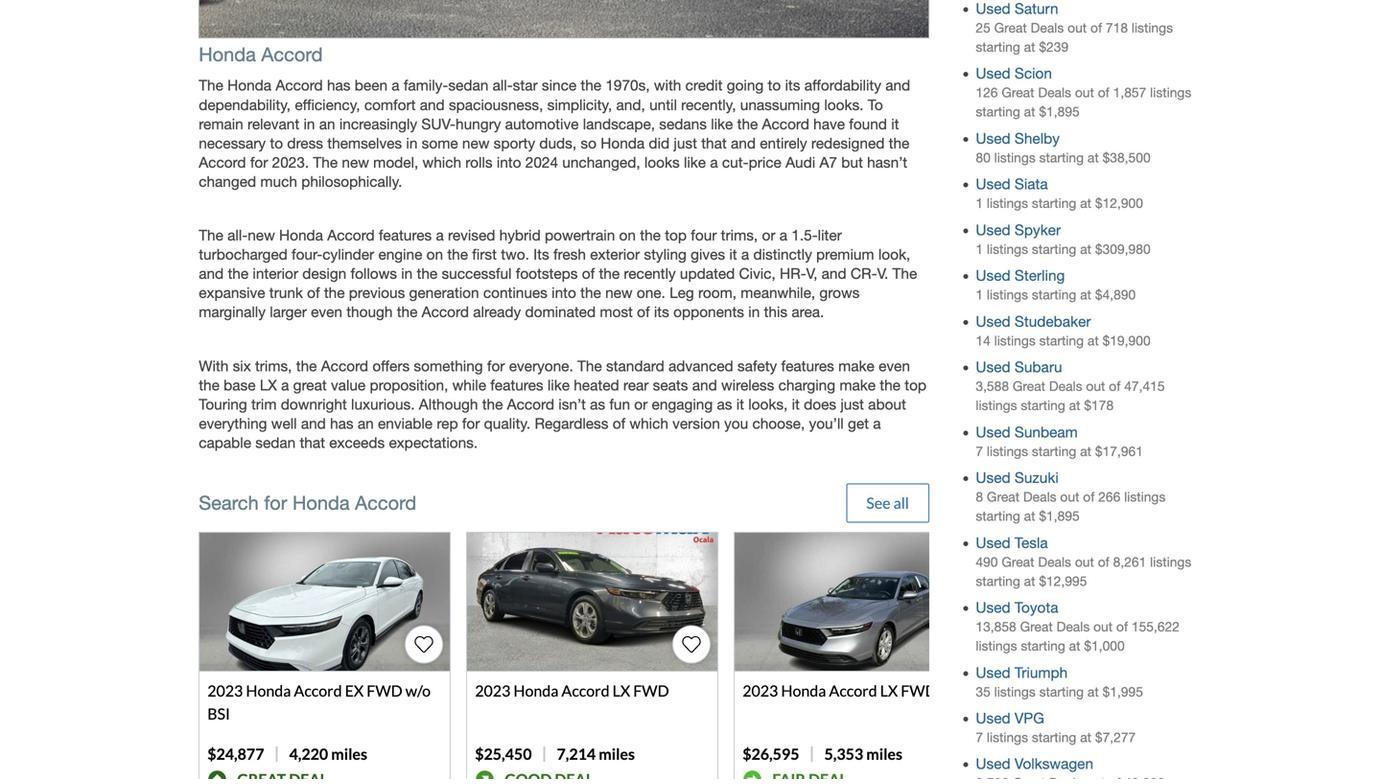 Task type: describe. For each thing, give the bounding box(es) containing it.
shelby
[[1015, 130, 1060, 147]]

the up great
[[296, 358, 317, 375]]

126 great deals out of 1,857 listings starting at
[[976, 85, 1192, 120]]

used suzuki
[[976, 470, 1059, 487]]

listings inside '3,588 great deals out of 47,415 listings starting at'
[[976, 398, 1017, 414]]

spyker
[[1015, 221, 1061, 239]]

for inside the honda accord has been a family-sedan all-star since the 1970s, with credit going to its affordability and dependability, efficiency, comfort and spaciousness, simplicity, and, until recently, unassuming looks. to remain relevant in an increasingly suv-hungry automotive landscape, sedans like the accord have found it necessary to dress themselves in some new sporty duds, so honda did just that and entirely redesigned the accord for 2023. the new model, which rolls into 2024 unchanged, looks like a cut-price audi a7 but hasn't changed much philosophically.
[[250, 154, 268, 171]]

two.
[[501, 246, 529, 263]]

or inside with six trims, the accord offers something for everyone. the standard advanced safety features make even the base lx a great value proposition, while features like heated rear seats and wireless charging make the top touring trim downright luxurious. although the accord isn't as fun or engaging as it looks, it does just about everything well and has an enviable rep for quality. regardless of which version you choose, you'll get a capable sedan that exceeds expectations.
[[634, 396, 648, 413]]

$1,895 for used scion
[[1039, 104, 1080, 120]]

deals for used tesla
[[1038, 555, 1071, 570]]

fwd for 5,353 miles
[[901, 682, 937, 701]]

has inside the honda accord has been a family-sedan all-star since the 1970s, with credit going to its affordability and dependability, efficiency, comfort and spaciousness, simplicity, and, until recently, unassuming looks. to remain relevant in an increasingly suv-hungry automotive landscape, sedans like the accord have found it necessary to dress themselves in some new sporty duds, so honda did just that and entirely redesigned the accord for 2023. the new model, which rolls into 2024 unchanged, looks like a cut-price audi a7 but hasn't changed much philosophically.
[[327, 77, 351, 94]]

unchanged,
[[562, 154, 640, 171]]

premium
[[816, 246, 874, 263]]

of inside 126 great deals out of 1,857 listings starting at
[[1098, 85, 1110, 100]]

fun
[[609, 396, 630, 413]]

all- inside the all-new honda accord features a revised hybrid powertrain on the top four trims, or a 1.5-liter turbocharged four-cylinder engine on the first two. its fresh exterior styling gives it a distinctly premium look, and the interior design follows in the successful footsteps of the recently updated civic, hr-v, and cr-v. the expansive trunk of the previous generation continues into the new one. leg room, meanwhile, grows marginally larger even though the accord already dominated most of its opponents in this area.
[[227, 227, 248, 244]]

a7
[[820, 154, 837, 171]]

affordability
[[805, 77, 881, 94]]

even inside the all-new honda accord features a revised hybrid powertrain on the top four trims, or a 1.5-liter turbocharged four-cylinder engine on the first two. its fresh exterior styling gives it a distinctly premium look, and the interior design follows in the successful footsteps of the recently updated civic, hr-v, and cr-v. the expansive trunk of the previous generation continues into the new one. leg room, meanwhile, grows marginally larger even though the accord already dominated most of its opponents in this area.
[[311, 304, 342, 321]]

starting inside 8 great deals out of 266 listings starting at
[[976, 509, 1020, 524]]

out inside 25 great deals out of 718 listings starting at
[[1068, 20, 1087, 35]]

1.5-
[[792, 227, 818, 244]]

lx for $26,595
[[880, 682, 898, 701]]

a right get
[[873, 415, 881, 432]]

2023 for $26,595
[[743, 682, 778, 701]]

at inside used studebaker 14 listings starting at $19,900
[[1088, 333, 1099, 349]]

honda inside the all-new honda accord features a revised hybrid powertrain on the top four trims, or a 1.5-liter turbocharged four-cylinder engine on the first two. its fresh exterior styling gives it a distinctly premium look, and the interior design follows in the successful footsteps of the recently updated civic, hr-v, and cr-v. the expansive trunk of the previous generation continues into the new one. leg room, meanwhile, grows marginally larger even though the accord already dominated most of its opponents in this area.
[[279, 227, 323, 244]]

in up model,
[[406, 135, 418, 152]]

the up turbocharged
[[199, 227, 223, 244]]

listings inside 'used triumph 35 listings starting at $1,995'
[[994, 685, 1036, 700]]

though
[[346, 304, 393, 321]]

larger
[[270, 304, 307, 321]]

its
[[533, 246, 549, 263]]

used for used vpg 7 listings starting at $7,277
[[976, 710, 1011, 728]]

styling
[[644, 246, 687, 263]]

have
[[814, 115, 845, 133]]

and up cut-
[[731, 135, 756, 152]]

just inside with six trims, the accord offers something for everyone. the standard advanced safety features make even the base lx a great value proposition, while features like heated rear seats and wireless charging make the top touring trim downright luxurious. although the accord isn't as fun or engaging as it looks, it does just about everything well and has an enviable rep for quality. regardless of which version you choose, you'll get a capable sedan that exceeds expectations.
[[841, 396, 864, 413]]

3,588
[[976, 379, 1009, 394]]

at inside 'used triumph 35 listings starting at $1,995'
[[1088, 685, 1099, 700]]

look,
[[878, 246, 911, 263]]

touring
[[199, 396, 247, 413]]

expansive
[[199, 284, 265, 302]]

the honda accord has been a family-sedan all-star since the 1970s, with credit going to its affordability and dependability, efficiency, comfort and spaciousness, simplicity, and, until recently, unassuming looks. to remain relevant in an increasingly suv-hungry automotive landscape, sedans like the accord have found it necessary to dress themselves in some new sporty duds, so honda did just that and entirely redesigned the accord for 2023. the new model, which rolls into 2024 unchanged, looks like a cut-price audi a7 but hasn't changed much philosophically.
[[199, 77, 910, 190]]

$17,961
[[1095, 444, 1143, 459]]

deals inside 25 great deals out of 718 listings starting at
[[1031, 20, 1064, 35]]

used for used tesla
[[976, 535, 1011, 552]]

$19,900
[[1103, 333, 1151, 349]]

quality.
[[484, 415, 531, 432]]

used siata 1 listings starting at $12,900
[[976, 176, 1143, 211]]

top inside with six trims, the accord offers something for everyone. the standard advanced safety features make even the base lx a great value proposition, while features like heated rear seats and wireless charging make the top touring trim downright luxurious. although the accord isn't as fun or engaging as it looks, it does just about everything well and has an enviable rep for quality. regardless of which version you choose, you'll get a capable sedan that exceeds expectations.
[[905, 377, 927, 394]]

and up found
[[886, 77, 910, 94]]

sedan inside the honda accord has been a family-sedan all-star since the 1970s, with credit going to its affordability and dependability, efficiency, comfort and spaciousness, simplicity, and, until recently, unassuming looks. to remain relevant in an increasingly suv-hungry automotive landscape, sedans like the accord have found it necessary to dress themselves in some new sporty duds, so honda did just that and entirely redesigned the accord for 2023. the new model, which rolls into 2024 unchanged, looks like a cut-price audi a7 but hasn't changed much philosophically.
[[448, 77, 489, 94]]

used vpg link
[[976, 710, 1045, 728]]

a up civic,
[[741, 246, 749, 263]]

vpg
[[1015, 710, 1045, 728]]

out for scion
[[1075, 85, 1094, 100]]

used for used studebaker 14 listings starting at $19,900
[[976, 313, 1011, 330]]

to
[[868, 96, 883, 113]]

listings inside 13,858 great deals out of 155,622 listings starting at
[[976, 639, 1017, 654]]

great inside 25 great deals out of 718 listings starting at
[[994, 20, 1027, 35]]

expectations.
[[389, 434, 478, 452]]

honda inside the 2023 honda accord ex fwd w/o bsi
[[246, 682, 291, 701]]

new down hungry
[[462, 135, 490, 152]]

cylinder
[[323, 246, 374, 263]]

718
[[1106, 20, 1128, 35]]

scion
[[1015, 65, 1052, 82]]

standard
[[606, 358, 664, 375]]

exceeds
[[329, 434, 385, 452]]

advanced
[[669, 358, 733, 375]]

the up quality. at left bottom
[[482, 396, 503, 413]]

126
[[976, 85, 998, 100]]

sporty
[[494, 135, 535, 152]]

base
[[224, 377, 256, 394]]

six
[[233, 358, 251, 375]]

in up dress at the top of page
[[304, 115, 315, 133]]

the down dress at the top of page
[[313, 154, 338, 171]]

in down engine
[[401, 265, 413, 283]]

volkswagen
[[1015, 756, 1094, 773]]

listings inside used studebaker 14 listings starting at $19,900
[[994, 333, 1036, 349]]

at inside used siata 1 listings starting at $12,900
[[1080, 196, 1092, 211]]

used for used triumph 35 listings starting at $1,995
[[976, 665, 1011, 682]]

and,
[[616, 96, 645, 113]]

used tesla link
[[976, 535, 1048, 552]]

a left revised
[[436, 227, 444, 244]]

used for used shelby 80 listings starting at $38,500
[[976, 130, 1011, 147]]

which inside the honda accord has been a family-sedan all-star since the 1970s, with credit going to its affordability and dependability, efficiency, comfort and spaciousness, simplicity, and, until recently, unassuming looks. to remain relevant in an increasingly suv-hungry automotive landscape, sedans like the accord have found it necessary to dress themselves in some new sporty duds, so honda did just that and entirely redesigned the accord for 2023. the new model, which rolls into 2024 unchanged, looks like a cut-price audi a7 but hasn't changed much philosophically.
[[423, 154, 461, 171]]

the up most
[[580, 284, 601, 302]]

of down fresh
[[582, 265, 595, 283]]

choose,
[[752, 415, 805, 432]]

sunbeam
[[1015, 424, 1078, 441]]

starting inside 126 great deals out of 1,857 listings starting at
[[976, 104, 1020, 120]]

get
[[848, 415, 869, 432]]

used scion
[[976, 65, 1052, 82]]

used triumph link
[[976, 665, 1068, 682]]

starting inside 25 great deals out of 718 listings starting at
[[976, 39, 1020, 55]]

starting inside '3,588 great deals out of 47,415 listings starting at'
[[1021, 398, 1066, 414]]

a up "distinctly"
[[780, 227, 788, 244]]

comfort
[[364, 96, 416, 113]]

at inside '3,588 great deals out of 47,415 listings starting at'
[[1069, 398, 1081, 414]]

35
[[976, 685, 991, 700]]

already
[[473, 304, 521, 321]]

$1,995
[[1103, 685, 1143, 700]]

does
[[804, 396, 837, 413]]

well
[[271, 415, 297, 432]]

remain
[[199, 115, 243, 133]]

suzuki
[[1015, 470, 1059, 487]]

used for used suzuki
[[976, 470, 1011, 487]]

of down one.
[[637, 304, 650, 321]]

1 vertical spatial on
[[427, 246, 443, 263]]

at inside used spyker 1 listings starting at $309,980
[[1080, 242, 1092, 257]]

2023 honda accord lx fwd image for 5,353
[[735, 533, 985, 671]]

great
[[293, 377, 327, 394]]

3,588 great deals out of 47,415 listings starting at
[[976, 379, 1165, 414]]

sedan inside with six trims, the accord offers something for everyone. the standard advanced safety features make even the base lx a great value proposition, while features like heated rear seats and wireless charging make the top touring trim downright luxurious. although the accord isn't as fun or engaging as it looks, it does just about everything well and has an enviable rep for quality. regardless of which version you choose, you'll get a capable sedan that exceeds expectations.
[[255, 434, 296, 452]]

in left this
[[748, 304, 760, 321]]

listings inside 25 great deals out of 718 listings starting at
[[1132, 20, 1173, 35]]

which inside with six trims, the accord offers something for everyone. the standard advanced safety features make even the base lx a great value proposition, while features like heated rear seats and wireless charging make the top touring trim downright luxurious. although the accord isn't as fun or engaging as it looks, it does just about everything well and has an enviable rep for quality. regardless of which version you choose, you'll get a capable sedan that exceeds expectations.
[[630, 415, 668, 432]]

deals for used scion
[[1038, 85, 1071, 100]]

since
[[542, 77, 577, 94]]

0 vertical spatial on
[[619, 227, 636, 244]]

14
[[976, 333, 991, 349]]

found
[[849, 115, 887, 133]]

audi
[[786, 154, 815, 171]]

until
[[649, 96, 677, 113]]

used siata link
[[976, 176, 1048, 193]]

philosophically.
[[301, 173, 402, 190]]

$1,000
[[1084, 639, 1125, 654]]

sedans
[[659, 115, 707, 133]]

new up philosophically.
[[342, 154, 369, 171]]

the down exterior
[[599, 265, 620, 283]]

lx inside with six trims, the accord offers something for everyone. the standard advanced safety features make even the base lx a great value proposition, while features like heated rear seats and wireless charging make the top touring trim downright luxurious. although the accord isn't as fun or engaging as it looks, it does just about everything well and has an enviable rep for quality. regardless of which version you choose, you'll get a capable sedan that exceeds expectations.
[[260, 377, 277, 394]]

at inside 25 great deals out of 718 listings starting at
[[1024, 39, 1035, 55]]

listings inside used sterling 1 listings starting at $4,890
[[987, 287, 1028, 303]]

25 great deals out of 718 listings starting at
[[976, 20, 1173, 55]]

a up "comfort"
[[392, 77, 400, 94]]

interior
[[253, 265, 298, 283]]

liter
[[818, 227, 842, 244]]

a left great
[[281, 377, 289, 394]]

at inside 13,858 great deals out of 155,622 listings starting at
[[1069, 639, 1081, 654]]

2023 honda accord lx fwd for 5,353 miles
[[743, 682, 937, 701]]

at inside 8 great deals out of 266 listings starting at
[[1024, 509, 1035, 524]]

just inside the honda accord has been a family-sedan all-star since the 1970s, with credit going to its affordability and dependability, efficiency, comfort and spaciousness, simplicity, and, until recently, unassuming looks. to remain relevant in an increasingly suv-hungry automotive landscape, sedans like the accord have found it necessary to dress themselves in some new sporty duds, so honda did just that and entirely redesigned the accord for 2023. the new model, which rolls into 2024 unchanged, looks like a cut-price audi a7 but hasn't changed much philosophically.
[[674, 135, 697, 152]]

that inside the honda accord has been a family-sedan all-star since the 1970s, with credit going to its affordability and dependability, efficiency, comfort and spaciousness, simplicity, and, until recently, unassuming looks. to remain relevant in an increasingly suv-hungry automotive landscape, sedans like the accord have found it necessary to dress themselves in some new sporty duds, so honda did just that and entirely redesigned the accord for 2023. the new model, which rolls into 2024 unchanged, looks like a cut-price audi a7 but hasn't changed much philosophically.
[[701, 135, 727, 152]]

into inside the honda accord has been a family-sedan all-star since the 1970s, with credit going to its affordability and dependability, efficiency, comfort and spaciousness, simplicity, and, until recently, unassuming looks. to remain relevant in an increasingly suv-hungry automotive landscape, sedans like the accord have found it necessary to dress themselves in some new sporty duds, so honda did just that and entirely redesigned the accord for 2023. the new model, which rolls into 2024 unchanged, looks like a cut-price audi a7 but hasn't changed much philosophically.
[[497, 154, 521, 171]]

a left cut-
[[710, 154, 718, 171]]

hasn't
[[867, 154, 907, 171]]

starting inside 'used triumph 35 listings starting at $1,995'
[[1039, 685, 1084, 700]]

the down 'design'
[[324, 284, 345, 302]]

deals for used suzuki
[[1023, 490, 1057, 505]]

it inside the honda accord has been a family-sedan all-star since the 1970s, with credit going to its affordability and dependability, efficiency, comfort and spaciousness, simplicity, and, until recently, unassuming looks. to remain relevant in an increasingly suv-hungry automotive landscape, sedans like the accord have found it necessary to dress themselves in some new sporty duds, so honda did just that and entirely redesigned the accord for 2023. the new model, which rolls into 2024 unchanged, looks like a cut-price audi a7 but hasn't changed much philosophically.
[[891, 115, 899, 133]]

4,220 miles
[[289, 745, 367, 764]]

all- inside the honda accord has been a family-sedan all-star since the 1970s, with credit going to its affordability and dependability, efficiency, comfort and spaciousness, simplicity, and, until recently, unassuming looks. to remain relevant in an increasingly suv-hungry automotive landscape, sedans like the accord have found it necessary to dress themselves in some new sporty duds, so honda did just that and entirely redesigned the accord for 2023. the new model, which rolls into 2024 unchanged, looks like a cut-price audi a7 but hasn't changed much philosophically.
[[493, 77, 513, 94]]

it up you
[[736, 396, 744, 413]]

listings inside used vpg 7 listings starting at $7,277
[[987, 730, 1028, 746]]

the down revised
[[447, 246, 468, 263]]

1 vertical spatial make
[[840, 377, 876, 394]]

siata
[[1015, 176, 1048, 193]]

its inside the honda accord has been a family-sedan all-star since the 1970s, with credit going to its affordability and dependability, efficiency, comfort and spaciousness, simplicity, and, until recently, unassuming looks. to remain relevant in an increasingly suv-hungry automotive landscape, sedans like the accord have found it necessary to dress themselves in some new sporty duds, so honda did just that and entirely redesigned the accord for 2023. the new model, which rolls into 2024 unchanged, looks like a cut-price audi a7 but hasn't changed much philosophically.
[[785, 77, 800, 94]]

safety
[[738, 358, 777, 375]]

rolls
[[466, 154, 493, 171]]

even inside with six trims, the accord offers something for everyone. the standard advanced safety features make even the base lx a great value proposition, while features like heated rear seats and wireless charging make the top touring trim downright luxurious. although the accord isn't as fun or engaging as it looks, it does just about everything well and has an enviable rep for quality. regardless of which version you choose, you'll get a capable sedan that exceeds expectations.
[[879, 358, 910, 375]]

downright
[[281, 396, 347, 413]]

deals for used subaru
[[1049, 379, 1083, 394]]

starting inside used vpg 7 listings starting at $7,277
[[1032, 730, 1077, 746]]

the inside with six trims, the accord offers something for everyone. the standard advanced safety features make even the base lx a great value proposition, while features like heated rear seats and wireless charging make the top touring trim downright luxurious. although the accord isn't as fun or engaging as it looks, it does just about everything well and has an enviable rep for quality. regardless of which version you choose, you'll get a capable sedan that exceeds expectations.
[[577, 358, 602, 375]]

1 for used sterling
[[976, 287, 983, 303]]

new up most
[[605, 284, 633, 302]]

and up the grows
[[822, 265, 847, 283]]

or inside the all-new honda accord features a revised hybrid powertrain on the top four trims, or a 1.5-liter turbocharged four-cylinder engine on the first two. its fresh exterior styling gives it a distinctly premium look, and the interior design follows in the successful footsteps of the recently updated civic, hr-v, and cr-v. the expansive trunk of the previous generation continues into the new one. leg room, meanwhile, grows marginally larger even though the accord already dominated most of its opponents in this area.
[[762, 227, 775, 244]]

the up the dependability,
[[199, 77, 223, 94]]

like inside with six trims, the accord offers something for everyone. the standard advanced safety features make even the base lx a great value proposition, while features like heated rear seats and wireless charging make the top touring trim downright luxurious. although the accord isn't as fun or engaging as it looks, it does just about everything well and has an enviable rep for quality. regardless of which version you choose, you'll get a capable sedan that exceeds expectations.
[[548, 377, 570, 394]]

2023 for $25,450
[[475, 682, 511, 701]]

footsteps
[[516, 265, 578, 283]]

and up suv-
[[420, 96, 445, 113]]

at inside "490 great deals out of 8,261 listings starting at"
[[1024, 574, 1035, 589]]

starting inside used studebaker 14 listings starting at $19,900
[[1039, 333, 1084, 349]]

the down with
[[199, 377, 220, 394]]

the up simplicity,
[[581, 77, 602, 94]]

and down "advanced"
[[692, 377, 717, 394]]

hr-
[[780, 265, 806, 283]]

credit
[[686, 77, 723, 94]]

used for used volkswagen
[[976, 756, 1011, 773]]

$1,895 for used suzuki
[[1039, 509, 1080, 524]]

13,858
[[976, 620, 1017, 635]]

for right rep
[[462, 415, 480, 432]]

its inside the all-new honda accord features a revised hybrid powertrain on the top four trims, or a 1.5-liter turbocharged four-cylinder engine on the first two. its fresh exterior styling gives it a distinctly premium look, and the interior design follows in the successful footsteps of the recently updated civic, hr-v, and cr-v. the expansive trunk of the previous generation continues into the new one. leg room, meanwhile, grows marginally larger even though the accord already dominated most of its opponents in this area.
[[654, 304, 669, 321]]

miles for 5,353 miles
[[866, 745, 903, 764]]

room,
[[698, 284, 737, 302]]

used suzuki link
[[976, 470, 1059, 487]]

proposition,
[[370, 377, 448, 394]]

for right search
[[264, 492, 287, 515]]

listings inside used siata 1 listings starting at $12,900
[[987, 196, 1028, 211]]

used shelby 80 listings starting at $38,500
[[976, 130, 1151, 165]]

2023 for $24,877
[[207, 682, 243, 701]]

at inside "used shelby 80 listings starting at $38,500"
[[1088, 150, 1099, 165]]

with
[[199, 358, 229, 375]]

of inside "490 great deals out of 8,261 listings starting at"
[[1098, 555, 1110, 570]]

landscape,
[[583, 115, 655, 133]]

the down unassuming
[[737, 115, 758, 133]]

been
[[355, 77, 388, 94]]

used volkswagen link
[[976, 756, 1094, 773]]



Task type: locate. For each thing, give the bounding box(es) containing it.
2 2023 from the left
[[475, 682, 511, 701]]

0 vertical spatial like
[[711, 115, 733, 133]]

area.
[[792, 304, 824, 321]]

most
[[600, 304, 633, 321]]

studebaker
[[1015, 313, 1091, 330]]

2 $1,895 from the top
[[1039, 509, 1080, 524]]

used sterling 1 listings starting at $4,890
[[976, 267, 1136, 303]]

2 horizontal spatial 2023
[[743, 682, 778, 701]]

used for used siata 1 listings starting at $12,900
[[976, 176, 1011, 193]]

0 vertical spatial an
[[319, 115, 335, 133]]

0 horizontal spatial or
[[634, 396, 648, 413]]

out
[[1068, 20, 1087, 35], [1075, 85, 1094, 100], [1086, 379, 1105, 394], [1060, 490, 1080, 505], [1075, 555, 1094, 570], [1094, 620, 1113, 635]]

lx up 5,353 miles
[[880, 682, 898, 701]]

out for toyota
[[1094, 620, 1113, 635]]

redesigned
[[811, 135, 885, 152]]

13,858 great deals out of 155,622 listings starting at
[[976, 620, 1180, 654]]

deals inside 8 great deals out of 266 listings starting at
[[1023, 490, 1057, 505]]

it down charging
[[792, 396, 800, 413]]

revised
[[448, 227, 495, 244]]

listings down 'used spyker' link at the right top of the page
[[987, 242, 1028, 257]]

$1,895 up tesla
[[1039, 509, 1080, 524]]

the up about
[[880, 377, 901, 394]]

1 vertical spatial just
[[841, 396, 864, 413]]

deals down scion
[[1038, 85, 1071, 100]]

out for subaru
[[1086, 379, 1105, 394]]

and up expansive
[[199, 265, 224, 283]]

at left $7,277
[[1080, 730, 1092, 746]]

with six trims, the accord offers something for everyone. the standard advanced safety features make even the base lx a great value proposition, while features like heated rear seats and wireless charging make the top touring trim downright luxurious. although the accord isn't as fun or engaging as it looks, it does just about everything well and has an enviable rep for quality. regardless of which version you choose, you'll get a capable sedan that exceeds expectations.
[[199, 358, 927, 452]]

deals for used toyota
[[1057, 620, 1090, 635]]

0 vertical spatial to
[[768, 77, 781, 94]]

starting down spyker
[[1032, 242, 1077, 257]]

starting inside used sunbeam 7 listings starting at $17,961
[[1032, 444, 1077, 459]]

great down toyota
[[1020, 620, 1053, 635]]

trims, right six
[[255, 358, 292, 375]]

at left $1,995
[[1088, 685, 1099, 700]]

1 horizontal spatial miles
[[599, 745, 635, 764]]

2 used from the top
[[976, 130, 1011, 147]]

1 horizontal spatial 2023 honda accord lx fwd image
[[735, 533, 985, 671]]

lx for $25,450
[[613, 682, 630, 701]]

1 horizontal spatial trims,
[[721, 227, 758, 244]]

new up turbocharged
[[248, 227, 275, 244]]

that down downright
[[300, 434, 325, 452]]

1 used from the top
[[976, 65, 1011, 82]]

used up the 126 on the right top
[[976, 65, 1011, 82]]

1 horizontal spatial features
[[490, 377, 543, 394]]

7 inside used vpg 7 listings starting at $7,277
[[976, 730, 983, 746]]

1 horizontal spatial like
[[684, 154, 706, 171]]

1 vertical spatial 7
[[976, 730, 983, 746]]

trim
[[251, 396, 277, 413]]

out inside "490 great deals out of 8,261 listings starting at"
[[1075, 555, 1094, 570]]

used for used toyota
[[976, 600, 1011, 617]]

starting inside used spyker 1 listings starting at $309,980
[[1032, 242, 1077, 257]]

listings down 3,588
[[976, 398, 1017, 414]]

features up charging
[[781, 358, 834, 375]]

155,622
[[1132, 620, 1180, 635]]

1 for used siata
[[976, 196, 983, 211]]

2 as from the left
[[717, 396, 732, 413]]

at inside used sunbeam 7 listings starting at $17,961
[[1080, 444, 1092, 459]]

even right larger
[[311, 304, 342, 321]]

1 horizontal spatial an
[[358, 415, 374, 432]]

1 inside used sterling 1 listings starting at $4,890
[[976, 287, 983, 303]]

2023 inside the 2023 honda accord ex fwd w/o bsi
[[207, 682, 243, 701]]

0 horizontal spatial all-
[[227, 227, 248, 244]]

10 used from the top
[[976, 535, 1011, 552]]

v,
[[806, 265, 818, 283]]

0 vertical spatial or
[[762, 227, 775, 244]]

of up $178
[[1109, 379, 1121, 394]]

out inside 126 great deals out of 1,857 listings starting at
[[1075, 85, 1094, 100]]

out for suzuki
[[1060, 490, 1080, 505]]

at left $178
[[1069, 398, 1081, 414]]

follows
[[351, 265, 397, 283]]

and down downright
[[301, 415, 326, 432]]

0 horizontal spatial that
[[300, 434, 325, 452]]

an up exceeds
[[358, 415, 374, 432]]

of inside 13,858 great deals out of 155,622 listings starting at
[[1117, 620, 1128, 635]]

fwd inside the 2023 honda accord ex fwd w/o bsi
[[367, 682, 403, 701]]

dependability,
[[199, 96, 291, 113]]

everyone.
[[509, 358, 573, 375]]

spaciousness,
[[449, 96, 543, 113]]

great for subaru
[[1013, 379, 1046, 394]]

1,857
[[1113, 85, 1147, 100]]

3 miles from the left
[[866, 745, 903, 764]]

v.
[[877, 265, 888, 283]]

out up $239
[[1068, 20, 1087, 35]]

starting down 'studebaker'
[[1039, 333, 1084, 349]]

8 used from the top
[[976, 424, 1011, 441]]

all- up spaciousness,
[[493, 77, 513, 94]]

efficiency,
[[295, 96, 360, 113]]

that inside with six trims, the accord offers something for everyone. the standard advanced safety features make even the base lx a great value proposition, while features like heated rear seats and wireless charging make the top touring trim downright luxurious. although the accord isn't as fun or engaging as it looks, it does just about everything well and has an enviable rep for quality. regardless of which version you choose, you'll get a capable sedan that exceeds expectations.
[[300, 434, 325, 452]]

$25,450
[[475, 745, 532, 764]]

1 horizontal spatial just
[[841, 396, 864, 413]]

deals
[[1031, 20, 1064, 35], [1038, 85, 1071, 100], [1049, 379, 1083, 394], [1023, 490, 1057, 505], [1038, 555, 1071, 570], [1057, 620, 1090, 635]]

at inside used sterling 1 listings starting at $4,890
[[1080, 287, 1092, 303]]

0 vertical spatial $1,895
[[1039, 104, 1080, 120]]

1 horizontal spatial into
[[552, 284, 576, 302]]

starting down sunbeam
[[1032, 444, 1077, 459]]

0 horizontal spatial trims,
[[255, 358, 292, 375]]

you
[[724, 415, 748, 432]]

great inside '3,588 great deals out of 47,415 listings starting at'
[[1013, 379, 1046, 394]]

1 for used spyker
[[976, 242, 983, 257]]

of up the '$1,000'
[[1117, 620, 1128, 635]]

used inside used sterling 1 listings starting at $4,890
[[976, 267, 1011, 285]]

great for suzuki
[[987, 490, 1020, 505]]

1 horizontal spatial which
[[630, 415, 668, 432]]

into inside the all-new honda accord features a revised hybrid powertrain on the top four trims, or a 1.5-liter turbocharged four-cylinder engine on the first two. its fresh exterior styling gives it a distinctly premium look, and the interior design follows in the successful footsteps of the recently updated civic, hr-v, and cr-v. the expansive trunk of the previous generation continues into the new one. leg room, meanwhile, grows marginally larger even though the accord already dominated most of its opponents in this area.
[[552, 284, 576, 302]]

going
[[727, 77, 764, 94]]

starting down the 126 on the right top
[[976, 104, 1020, 120]]

5 used from the top
[[976, 267, 1011, 285]]

1 vertical spatial features
[[781, 358, 834, 375]]

miles for 7,214 miles
[[599, 745, 635, 764]]

1 vertical spatial an
[[358, 415, 374, 432]]

2 horizontal spatial features
[[781, 358, 834, 375]]

0 vertical spatial which
[[423, 154, 461, 171]]

for left everyone.
[[487, 358, 505, 375]]

1 horizontal spatial top
[[905, 377, 927, 394]]

something
[[414, 358, 483, 375]]

2 fwd from the left
[[633, 682, 669, 701]]

0 horizontal spatial top
[[665, 227, 687, 244]]

the up styling
[[640, 227, 661, 244]]

trims, inside with six trims, the accord offers something for everyone. the standard advanced safety features make even the base lx a great value proposition, while features like heated rear seats and wireless charging make the top touring trim downright luxurious. although the accord isn't as fun or engaging as it looks, it does just about everything well and has an enviable rep for quality. regardless of which version you choose, you'll get a capable sedan that exceeds expectations.
[[255, 358, 292, 375]]

1 horizontal spatial lx
[[613, 682, 630, 701]]

2023 honda accord lx fwd up 5,353 at the right bottom of page
[[743, 682, 937, 701]]

1 fwd from the left
[[367, 682, 403, 701]]

an inside the honda accord has been a family-sedan all-star since the 1970s, with credit going to its affordability and dependability, efficiency, comfort and spaciousness, simplicity, and, until recently, unassuming looks. to remain relevant in an increasingly suv-hungry automotive landscape, sedans like the accord have found it necessary to dress themselves in some new sporty duds, so honda did just that and entirely redesigned the accord for 2023. the new model, which rolls into 2024 unchanged, looks like a cut-price audi a7 but hasn't changed much philosophically.
[[319, 115, 335, 133]]

490
[[976, 555, 998, 570]]

sterling
[[1015, 267, 1065, 285]]

listings inside "490 great deals out of 8,261 listings starting at"
[[1150, 555, 1192, 570]]

$178
[[1084, 398, 1114, 414]]

0 horizontal spatial an
[[319, 115, 335, 133]]

out inside 13,858 great deals out of 155,622 listings starting at
[[1094, 620, 1113, 635]]

6 used from the top
[[976, 313, 1011, 330]]

1 down used sterling link
[[976, 287, 983, 303]]

features down everyone.
[[490, 377, 543, 394]]

1 7 from the top
[[976, 444, 983, 459]]

deals inside 126 great deals out of 1,857 listings starting at
[[1038, 85, 1071, 100]]

1 horizontal spatial or
[[762, 227, 775, 244]]

it
[[891, 115, 899, 133], [729, 246, 737, 263], [736, 396, 744, 413], [792, 396, 800, 413]]

deals inside "490 great deals out of 8,261 listings starting at"
[[1038, 555, 1071, 570]]

the down turbocharged
[[228, 265, 249, 283]]

1 horizontal spatial its
[[785, 77, 800, 94]]

3 fwd from the left
[[901, 682, 937, 701]]

1 vertical spatial like
[[684, 154, 706, 171]]

used inside used studebaker 14 listings starting at $19,900
[[976, 313, 1011, 330]]

although
[[419, 396, 478, 413]]

2024 honda accord image
[[199, 0, 929, 39]]

1 inside used siata 1 listings starting at $12,900
[[976, 196, 983, 211]]

great for toyota
[[1020, 620, 1053, 635]]

1 horizontal spatial that
[[701, 135, 727, 152]]

at inside 126 great deals out of 1,857 listings starting at
[[1024, 104, 1035, 120]]

out up $178
[[1086, 379, 1105, 394]]

$12,900
[[1095, 196, 1143, 211]]

used
[[976, 65, 1011, 82], [976, 130, 1011, 147], [976, 176, 1011, 193], [976, 221, 1011, 239], [976, 267, 1011, 285], [976, 313, 1011, 330], [976, 359, 1011, 376], [976, 424, 1011, 441], [976, 470, 1011, 487], [976, 535, 1011, 552], [976, 600, 1011, 617], [976, 665, 1011, 682], [976, 710, 1011, 728], [976, 756, 1011, 773]]

new
[[462, 135, 490, 152], [342, 154, 369, 171], [248, 227, 275, 244], [605, 284, 633, 302]]

listings right 8,261
[[1150, 555, 1192, 570]]

grows
[[820, 284, 860, 302]]

1 vertical spatial even
[[879, 358, 910, 375]]

wireless
[[721, 377, 774, 394]]

at left $12,900
[[1080, 196, 1092, 211]]

0 horizontal spatial to
[[270, 135, 283, 152]]

as up you
[[717, 396, 732, 413]]

used for used spyker 1 listings starting at $309,980
[[976, 221, 1011, 239]]

0 horizontal spatial features
[[379, 227, 432, 244]]

0 horizontal spatial even
[[311, 304, 342, 321]]

deals inside '3,588 great deals out of 47,415 listings starting at'
[[1049, 379, 1083, 394]]

0 horizontal spatial its
[[654, 304, 669, 321]]

listings down used triumph link
[[994, 685, 1036, 700]]

used triumph 35 listings starting at $1,995
[[976, 665, 1143, 700]]

266
[[1099, 490, 1121, 505]]

miles for 4,220 miles
[[331, 745, 367, 764]]

or down rear
[[634, 396, 648, 413]]

0 horizontal spatial into
[[497, 154, 521, 171]]

2 2023 honda accord lx fwd from the left
[[743, 682, 937, 701]]

just down sedans
[[674, 135, 697, 152]]

1 horizontal spatial even
[[879, 358, 910, 375]]

starting inside used sterling 1 listings starting at $4,890
[[1032, 287, 1077, 303]]

starting inside "used shelby 80 listings starting at $38,500"
[[1039, 150, 1084, 165]]

into down sporty
[[497, 154, 521, 171]]

2023 honda accord lx fwd for 7,214 miles
[[475, 682, 669, 701]]

1 vertical spatial all-
[[227, 227, 248, 244]]

lx up 7,214 miles
[[613, 682, 630, 701]]

used for used subaru
[[976, 359, 1011, 376]]

of left 266
[[1083, 490, 1095, 505]]

1 $1,895 from the top
[[1039, 104, 1080, 120]]

at up tesla
[[1024, 509, 1035, 524]]

listings inside used spyker 1 listings starting at $309,980
[[987, 242, 1028, 257]]

trims, inside the all-new honda accord features a revised hybrid powertrain on the top four trims, or a 1.5-liter turbocharged four-cylinder engine on the first two. its fresh exterior styling gives it a distinctly premium look, and the interior design follows in the successful footsteps of the recently updated civic, hr-v, and cr-v. the expansive trunk of the previous generation continues into the new one. leg room, meanwhile, grows marginally larger even though the accord already dominated most of its opponents in this area.
[[721, 227, 758, 244]]

starting down 8
[[976, 509, 1020, 524]]

used up 80
[[976, 130, 1011, 147]]

1 vertical spatial that
[[300, 434, 325, 452]]

used for used sterling 1 listings starting at $4,890
[[976, 267, 1011, 285]]

features up engine
[[379, 227, 432, 244]]

2023 up $25,450 on the left
[[475, 682, 511, 701]]

13 used from the top
[[976, 710, 1011, 728]]

out left 266
[[1060, 490, 1080, 505]]

used up 35
[[976, 665, 1011, 682]]

which
[[423, 154, 461, 171], [630, 415, 668, 432]]

as
[[590, 396, 605, 413], [717, 396, 732, 413]]

used inside used spyker 1 listings starting at $309,980
[[976, 221, 1011, 239]]

1 2023 honda accord lx fwd image from the left
[[467, 533, 718, 671]]

isn't
[[559, 396, 586, 413]]

distinctly
[[753, 246, 812, 263]]

listings inside 8 great deals out of 266 listings starting at
[[1124, 490, 1166, 505]]

for up much
[[250, 154, 268, 171]]

at left $17,961
[[1080, 444, 1092, 459]]

2023.
[[272, 154, 309, 171]]

all
[[894, 494, 909, 513]]

1 miles from the left
[[331, 745, 367, 764]]

0 horizontal spatial on
[[427, 246, 443, 263]]

it inside the all-new honda accord features a revised hybrid powertrain on the top four trims, or a 1.5-liter turbocharged four-cylinder engine on the first two. its fresh exterior styling gives it a distinctly premium look, and the interior design follows in the successful footsteps of the recently updated civic, hr-v, and cr-v. the expansive trunk of the previous generation continues into the new one. leg room, meanwhile, grows marginally larger even though the accord already dominated most of its opponents in this area.
[[729, 246, 737, 263]]

0 vertical spatial its
[[785, 77, 800, 94]]

0 vertical spatial just
[[674, 135, 697, 152]]

triumph
[[1015, 665, 1068, 682]]

0 horizontal spatial 2023
[[207, 682, 243, 701]]

of inside 25 great deals out of 718 listings starting at
[[1091, 20, 1102, 35]]

0 horizontal spatial sedan
[[255, 434, 296, 452]]

trims, right four
[[721, 227, 758, 244]]

great for scion
[[1002, 85, 1035, 100]]

$239
[[1039, 39, 1069, 55]]

14 used from the top
[[976, 756, 1011, 773]]

starting down shelby at the right of page
[[1039, 150, 1084, 165]]

2023 honda accord lx fwd image for 7,214
[[467, 533, 718, 671]]

4 used from the top
[[976, 221, 1011, 239]]

deals down subaru
[[1049, 379, 1083, 394]]

dominated
[[525, 304, 596, 321]]

1 vertical spatial top
[[905, 377, 927, 394]]

out up $12,995
[[1075, 555, 1094, 570]]

0 vertical spatial sedan
[[448, 77, 489, 94]]

1 inside used spyker 1 listings starting at $309,980
[[976, 242, 983, 257]]

out inside '3,588 great deals out of 47,415 listings starting at'
[[1086, 379, 1105, 394]]

0 horizontal spatial like
[[548, 377, 570, 394]]

0 horizontal spatial 2023 honda accord lx fwd
[[475, 682, 669, 701]]

accord inside the 2023 honda accord ex fwd w/o bsi
[[294, 682, 342, 701]]

first
[[472, 246, 497, 263]]

leg
[[670, 284, 694, 302]]

listings inside "used shelby 80 listings starting at $38,500"
[[994, 150, 1036, 165]]

1 2023 honda accord lx fwd from the left
[[475, 682, 669, 701]]

1 vertical spatial its
[[654, 304, 669, 321]]

0 horizontal spatial miles
[[331, 745, 367, 764]]

1 vertical spatial sedan
[[255, 434, 296, 452]]

trunk
[[269, 284, 303, 302]]

used vpg 7 listings starting at $7,277
[[976, 710, 1136, 746]]

out inside 8 great deals out of 266 listings starting at
[[1060, 490, 1080, 505]]

sedan down well
[[255, 434, 296, 452]]

used for used sunbeam 7 listings starting at $17,961
[[976, 424, 1011, 441]]

unassuming
[[740, 96, 820, 113]]

on up exterior
[[619, 227, 636, 244]]

1 vertical spatial into
[[552, 284, 576, 302]]

1 horizontal spatial 2023 honda accord lx fwd
[[743, 682, 937, 701]]

used spyker link
[[976, 221, 1061, 239]]

1 horizontal spatial on
[[619, 227, 636, 244]]

has up efficiency, on the top of the page
[[327, 77, 351, 94]]

7 inside used sunbeam 7 listings starting at $17,961
[[976, 444, 983, 459]]

3 1 from the top
[[976, 287, 983, 303]]

1 down used siata link
[[976, 196, 983, 211]]

dress
[[287, 135, 323, 152]]

2023 honda accord lx fwd image
[[467, 533, 718, 671], [735, 533, 985, 671]]

did
[[649, 135, 670, 152]]

0 vertical spatial even
[[311, 304, 342, 321]]

for
[[250, 154, 268, 171], [487, 358, 505, 375], [462, 415, 480, 432], [264, 492, 287, 515]]

charging
[[778, 377, 836, 394]]

2 2023 honda accord lx fwd image from the left
[[735, 533, 985, 671]]

used left spyker
[[976, 221, 1011, 239]]

starting inside 13,858 great deals out of 155,622 listings starting at
[[1021, 639, 1066, 654]]

1 horizontal spatial to
[[768, 77, 781, 94]]

fwd for 7,214 miles
[[633, 682, 669, 701]]

1 2023 from the left
[[207, 682, 243, 701]]

at left $38,500
[[1088, 150, 1099, 165]]

1 horizontal spatial sedan
[[448, 77, 489, 94]]

used inside used vpg 7 listings starting at $7,277
[[976, 710, 1011, 728]]

1 vertical spatial which
[[630, 415, 668, 432]]

0 horizontal spatial 2023 honda accord lx fwd image
[[467, 533, 718, 671]]

1 as from the left
[[590, 396, 605, 413]]

2 miles from the left
[[599, 745, 635, 764]]

fwd for 4,220 miles
[[367, 682, 403, 701]]

ex
[[345, 682, 364, 701]]

$24,877
[[207, 745, 264, 764]]

so
[[581, 135, 597, 152]]

looks,
[[748, 396, 788, 413]]

2023 honda accord ex fwd w/o bsi
[[207, 682, 431, 724]]

2 vertical spatial features
[[490, 377, 543, 394]]

four
[[691, 227, 717, 244]]

used subaru
[[976, 359, 1062, 376]]

listings right 266
[[1124, 490, 1166, 505]]

great
[[994, 20, 1027, 35], [1002, 85, 1035, 100], [1013, 379, 1046, 394], [987, 490, 1020, 505], [1002, 555, 1035, 570], [1020, 620, 1053, 635]]

previous
[[349, 284, 405, 302]]

2 horizontal spatial fwd
[[901, 682, 937, 701]]

of down 'design'
[[307, 284, 320, 302]]

used up 14
[[976, 313, 1011, 330]]

engaging
[[652, 396, 713, 413]]

duds,
[[539, 135, 577, 152]]

of inside '3,588 great deals out of 47,415 listings starting at'
[[1109, 379, 1121, 394]]

0 horizontal spatial fwd
[[367, 682, 403, 701]]

7 used from the top
[[976, 359, 1011, 376]]

an inside with six trims, the accord offers something for everyone. the standard advanced safety features make even the base lx a great value proposition, while features like heated rear seats and wireless charging make the top touring trim downright luxurious. although the accord isn't as fun or engaging as it looks, it does just about everything well and has an enviable rep for quality. regardless of which version you choose, you'll get a capable sedan that exceeds expectations.
[[358, 415, 374, 432]]

2 vertical spatial 1
[[976, 287, 983, 303]]

the up the generation
[[417, 265, 438, 283]]

2 horizontal spatial lx
[[880, 682, 898, 701]]

starting inside "490 great deals out of 8,261 listings starting at"
[[976, 574, 1020, 589]]

just up get
[[841, 396, 864, 413]]

used for used scion
[[976, 65, 1011, 82]]

0 vertical spatial 7
[[976, 444, 983, 459]]

2 horizontal spatial like
[[711, 115, 733, 133]]

0 vertical spatial features
[[379, 227, 432, 244]]

2 7 from the top
[[976, 730, 983, 746]]

regardless
[[535, 415, 609, 432]]

0 vertical spatial top
[[665, 227, 687, 244]]

12 used from the top
[[976, 665, 1011, 682]]

like up isn't
[[548, 377, 570, 394]]

used sunbeam link
[[976, 424, 1078, 441]]

3 used from the top
[[976, 176, 1011, 193]]

11 used from the top
[[976, 600, 1011, 617]]

in
[[304, 115, 315, 133], [406, 135, 418, 152], [401, 265, 413, 283], [748, 304, 760, 321]]

the up hasn't at the right top of page
[[889, 135, 910, 152]]

7,214 miles
[[557, 745, 635, 764]]

has inside with six trims, the accord offers something for everyone. the standard advanced safety features make even the base lx a great value proposition, while features like heated rear seats and wireless charging make the top touring trim downright luxurious. although the accord isn't as fun or engaging as it looks, it does just about everything well and has an enviable rep for quality. regardless of which version you choose, you'll get a capable sedan that exceeds expectations.
[[330, 415, 354, 432]]

great down subaru
[[1013, 379, 1046, 394]]

0 vertical spatial into
[[497, 154, 521, 171]]

of inside with six trims, the accord offers something for everyone. the standard advanced safety features make even the base lx a great value proposition, while features like heated rear seats and wireless charging make the top touring trim downright luxurious. although the accord isn't as fun or engaging as it looks, it does just about everything well and has an enviable rep for quality. regardless of which version you choose, you'll get a capable sedan that exceeds expectations.
[[613, 415, 626, 432]]

the
[[199, 77, 223, 94], [313, 154, 338, 171], [199, 227, 223, 244], [893, 265, 917, 283], [577, 358, 602, 375]]

starting inside used siata 1 listings starting at $12,900
[[1032, 196, 1077, 211]]

much
[[260, 173, 297, 190]]

490 great deals out of 8,261 listings starting at
[[976, 555, 1192, 589]]

deals inside 13,858 great deals out of 155,622 listings starting at
[[1057, 620, 1090, 635]]

2 horizontal spatial miles
[[866, 745, 903, 764]]

listings inside used sunbeam 7 listings starting at $17,961
[[987, 444, 1028, 459]]

2 vertical spatial like
[[548, 377, 570, 394]]

1 vertical spatial has
[[330, 415, 354, 432]]

on right engine
[[427, 246, 443, 263]]

as down heated
[[590, 396, 605, 413]]

1 vertical spatial to
[[270, 135, 283, 152]]

0 vertical spatial make
[[838, 358, 875, 375]]

honda
[[199, 43, 256, 66], [227, 77, 272, 94], [601, 135, 645, 152], [279, 227, 323, 244], [293, 492, 350, 515], [246, 682, 291, 701], [514, 682, 559, 701], [781, 682, 826, 701]]

1 vertical spatial 1
[[976, 242, 983, 257]]

used inside 'used triumph 35 listings starting at $1,995'
[[976, 665, 1011, 682]]

the down look,
[[893, 265, 917, 283]]

starting down sterling
[[1032, 287, 1077, 303]]

0 vertical spatial trims,
[[721, 227, 758, 244]]

used down 80
[[976, 176, 1011, 193]]

at left "$19,900"
[[1088, 333, 1099, 349]]

starting down 25
[[976, 39, 1020, 55]]

0 horizontal spatial lx
[[260, 377, 277, 394]]

1 horizontal spatial fwd
[[633, 682, 669, 701]]

at up shelby at the right of page
[[1024, 104, 1035, 120]]

9 used from the top
[[976, 470, 1011, 487]]

1 down 'used spyker' link at the right top of the page
[[976, 242, 983, 257]]

0 vertical spatial all-
[[493, 77, 513, 94]]

of inside 8 great deals out of 266 listings starting at
[[1083, 490, 1095, 505]]

into up dominated
[[552, 284, 576, 302]]

1 horizontal spatial as
[[717, 396, 732, 413]]

of left 718
[[1091, 20, 1102, 35]]

generation
[[409, 284, 479, 302]]

2023 honda accord lx fwd up 7,214
[[475, 682, 669, 701]]

deals up $239
[[1031, 20, 1064, 35]]

listings inside 126 great deals out of 1,857 listings starting at
[[1150, 85, 1192, 100]]

0 horizontal spatial which
[[423, 154, 461, 171]]

1 vertical spatial or
[[634, 396, 648, 413]]

great for tesla
[[1002, 555, 1035, 570]]

2023 honda accord ex fwd w/o bsi image
[[200, 533, 450, 671]]

miles
[[331, 745, 367, 764], [599, 745, 635, 764], [866, 745, 903, 764]]

1 vertical spatial $1,895
[[1039, 509, 1080, 524]]

at inside used vpg 7 listings starting at $7,277
[[1080, 730, 1092, 746]]

features inside the all-new honda accord features a revised hybrid powertrain on the top four trims, or a 1.5-liter turbocharged four-cylinder engine on the first two. its fresh exterior styling gives it a distinctly premium look, and the interior design follows in the successful footsteps of the recently updated civic, hr-v, and cr-v. the expansive trunk of the previous generation continues into the new one. leg room, meanwhile, grows marginally larger even though the accord already dominated most of its opponents in this area.
[[379, 227, 432, 244]]

7 for used vpg
[[976, 730, 983, 746]]

used volkswagen
[[976, 756, 1094, 773]]

out for tesla
[[1075, 555, 1094, 570]]

has
[[327, 77, 351, 94], [330, 415, 354, 432]]

3 2023 from the left
[[743, 682, 778, 701]]

used inside "used shelby 80 listings starting at $38,500"
[[976, 130, 1011, 147]]

used inside used siata 1 listings starting at $12,900
[[976, 176, 1011, 193]]

0 vertical spatial has
[[327, 77, 351, 94]]

2 1 from the top
[[976, 242, 983, 257]]

1 vertical spatial trims,
[[255, 358, 292, 375]]

0 vertical spatial that
[[701, 135, 727, 152]]

it right 'gives'
[[729, 246, 737, 263]]

1 horizontal spatial 2023
[[475, 682, 511, 701]]

listings down 13,858
[[976, 639, 1017, 654]]

1 horizontal spatial all-
[[493, 77, 513, 94]]

0 horizontal spatial as
[[590, 396, 605, 413]]

7 for used sunbeam
[[976, 444, 983, 459]]

top inside the all-new honda accord features a revised hybrid powertrain on the top four trims, or a 1.5-liter turbocharged four-cylinder engine on the first two. its fresh exterior styling gives it a distinctly premium look, and the interior design follows in the successful footsteps of the recently updated civic, hr-v, and cr-v. the expansive trunk of the previous generation continues into the new one. leg room, meanwhile, grows marginally larger even though the accord already dominated most of its opponents in this area.
[[665, 227, 687, 244]]

and
[[886, 77, 910, 94], [420, 96, 445, 113], [731, 135, 756, 152], [199, 265, 224, 283], [822, 265, 847, 283], [692, 377, 717, 394], [301, 415, 326, 432]]

0 horizontal spatial just
[[674, 135, 697, 152]]

0 vertical spatial 1
[[976, 196, 983, 211]]

offers
[[372, 358, 410, 375]]

used subaru link
[[976, 359, 1062, 376]]

the down previous
[[397, 304, 418, 321]]

tesla
[[1015, 535, 1048, 552]]

like down recently,
[[711, 115, 733, 133]]

1 1 from the top
[[976, 196, 983, 211]]



Task type: vqa. For each thing, say whether or not it's contained in the screenshot.
490
yes



